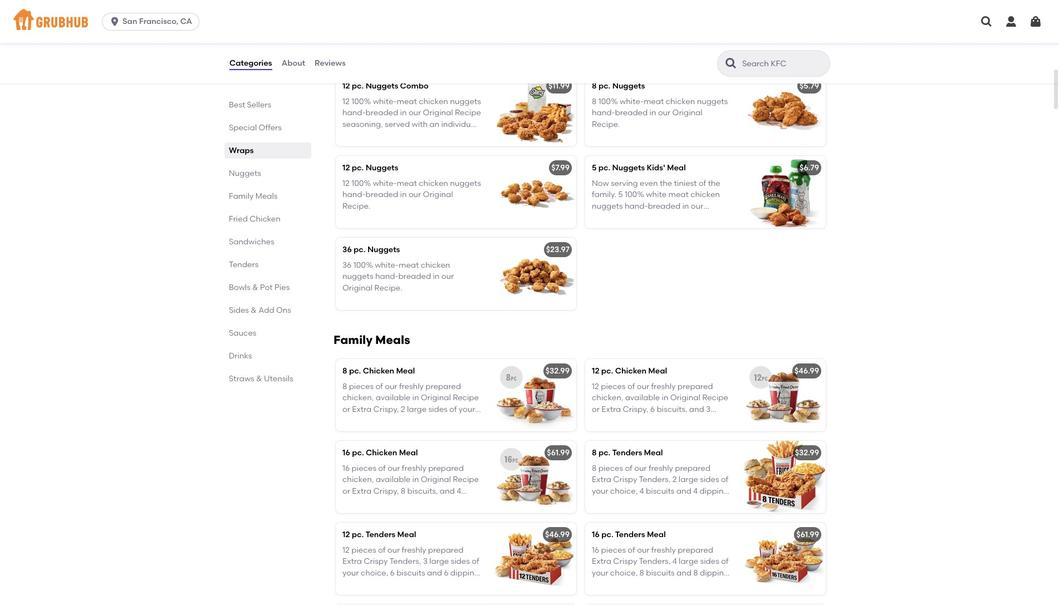 Task type: vqa. For each thing, say whether or not it's contained in the screenshot.
Refer a friend
no



Task type: describe. For each thing, give the bounding box(es) containing it.
sides inside 8 pieces of our freshly prepared chicken, available in original recipe or extra crispy, 2 large sides of your choice, and 4 biscuits
[[429, 405, 448, 414]]

12 pieces of our freshly prepared extra crispy tenders, 3 large sides of your choice, 6 biscuits and 6 dipping sauces.
[[343, 546, 480, 589]]

breaded for 8 100% white-meat chicken nuggets hand-breaded in our original recipe seasoning, served with an individual side of your choice, a medium drink, and a biscuit.
[[615, 26, 648, 36]]

16 pieces of our freshly prepared extra crispy tenders, 4 large sides of your choice, 8 biscuits and 8 dipping sauces.
[[592, 546, 729, 589]]

ca
[[180, 17, 192, 26]]

svg image inside 'san francisco, ca' button
[[109, 16, 120, 27]]

1 horizontal spatial svg image
[[981, 15, 994, 28]]

extra inside 12 pieces of our freshly prepared extra crispy tenders, 3 large sides of your choice, 6 biscuits and 6 dipping sauces.
[[343, 557, 362, 567]]

8 100% white-meat chicken nuggets hand-breaded in our original recipe seasoning, served with an individual side of your choice, a medium drink, and a biscuit. button
[[586, 0, 826, 70]]

pieces for 16 pieces of our freshly prepared extra crispy tenders, 4 large sides of your choice, 8 biscuits and 8 dipping sauces.
[[601, 546, 626, 556]]

nuggets for 36 pc. nuggets
[[368, 245, 400, 255]]

biscuit. for 12 100% white-meat chicken nuggets hand-breaded in our original recipe seasoning, served with an individual side of your choice, a medium drink, and a biscuit.
[[367, 142, 393, 152]]

8 pc. nuggets combo image
[[743, 0, 826, 65]]

large inside 12 pieces of our freshly prepared extra crispy tenders, 3 large sides of your choice, 6 biscuits and 6 dipping sauces.
[[430, 557, 449, 567]]

pc. for 12 pc. tenders meal
[[352, 530, 364, 540]]

our inside 36 100% white-meat chicken nuggets hand-breaded in our original recipe.
[[442, 272, 454, 282]]

your inside 12 pieces of our freshly prepared extra crispy tenders, 3 large sides of your choice, 6 biscuits and 6 dipping sauces.
[[343, 569, 359, 578]]

and inside 12 pieces of our freshly prepared extra crispy tenders, 3 large sides of your choice, 6 biscuits and 6 dipping sauces.
[[427, 569, 442, 578]]

tenders up bowls
[[229, 260, 259, 270]]

original inside 8 pieces of our freshly prepared chicken, available in original recipe or extra crispy, 2 large sides of your choice, and 4 biscuits
[[421, 394, 451, 403]]

8 inside 16 pieces of our freshly prepared chicken, available in original recipe or extra crispy, 8 biscuits, and 4 large sides of your choice.
[[401, 487, 406, 496]]

nuggets for 12 pc. nuggets
[[366, 163, 399, 173]]

our inside 8 pieces of our freshly prepared chicken, available in original recipe or extra crispy, 2 large sides of your choice, and 4 biscuits
[[385, 382, 398, 392]]

sides inside 16 pieces of our freshly prepared chicken, available in original recipe or extra crispy, 8 biscuits, and 4 large sides of your choice.
[[364, 498, 383, 508]]

and inside 8 pieces of our freshly prepared chicken, available in original recipe or extra crispy, 2 large sides of your choice, and 4 biscuits
[[372, 416, 387, 426]]

or for 16 pieces of our freshly prepared chicken, available in original recipe or extra crispy, 8 biscuits, and 4 large sides of your choice.
[[343, 487, 350, 496]]

and inside 12 100% white-meat chicken nuggets hand-breaded in our original recipe seasoning, served with an individual side of your choice, a medium drink, and a biscuit.
[[343, 142, 358, 152]]

12 pieces of our freshly prepared chicken, available in original recipe or extra crispy, 6 biscuits, and 3 large sides of your choice.
[[592, 382, 729, 426]]

our inside 8 100% white-meat chicken nuggets hand-breaded in our original recipe.
[[658, 108, 671, 118]]

8 pc. tenders meal image
[[743, 441, 826, 514]]

8 pieces of our freshly prepared chicken, available in original recipe or extra crispy, 2 large sides of your choice, and 4 biscuits
[[343, 382, 479, 426]]

about
[[282, 58, 305, 68]]

4 inside 8 pieces of our freshly prepared chicken, available in original recipe or extra crispy, 2 large sides of your choice, and 4 biscuits
[[389, 416, 393, 426]]

our inside 12 pieces of our freshly prepared chicken, available in original recipe or extra crispy, 6 biscuits, and 3 large sides of your choice.
[[637, 382, 650, 392]]

tenders for 12 pieces of our freshly prepared extra crispy tenders, 3 large sides of your choice, 6 biscuits and 6 dipping sauces.
[[366, 530, 396, 540]]

prepared for 12 pc. tenders meal
[[428, 546, 464, 556]]

12 pc. nuggets image
[[493, 156, 577, 228]]

francisco,
[[139, 17, 179, 26]]

your inside 8 pieces of our freshly prepared extra crispy tenders, 2 large sides of your choice, 4 biscuits and 4 dipping sauces.
[[592, 487, 609, 496]]

our inside 12 100% white-meat chicken nuggets hand-breaded in our original recipe seasoning, served with an individual side of your choice, a medium drink, and a biscuit.
[[409, 108, 421, 118]]

chicken for 12 pieces of our freshly prepared chicken, available in original recipe or extra crispy, 6 biscuits, and 3 large sides of your choice.
[[615, 367, 647, 376]]

bowls
[[229, 283, 251, 293]]

12 pc. nuggets combo image
[[493, 74, 577, 146]]

pot
[[260, 283, 273, 293]]

$5.79
[[800, 81, 820, 91]]

fried chicken
[[229, 215, 281, 224]]

fried
[[229, 215, 248, 224]]

nuggets for 8 100% white-meat chicken nuggets hand-breaded in our original recipe seasoning, served with an individual side of your choice, a medium drink, and a biscuit.
[[697, 15, 728, 25]]

sauces
[[229, 329, 257, 338]]

your inside 12 100% white-meat chicken nuggets hand-breaded in our original recipe seasoning, served with an individual side of your choice, a medium drink, and a biscuit.
[[369, 131, 386, 140]]

16 for 16 pieces of our freshly prepared chicken, available in original recipe or extra crispy, 8 biscuits, and 4 large sides of your choice.
[[343, 464, 350, 474]]

4 inside 16 pieces of our freshly prepared chicken, available in original recipe or extra crispy, 8 biscuits, and 4 large sides of your choice.
[[457, 487, 461, 496]]

straws & utensils
[[229, 374, 293, 384]]

pc. for 12 pc. chicken meal
[[602, 367, 614, 376]]

your inside 8 pieces of our freshly prepared chicken, available in original recipe or extra crispy, 2 large sides of your choice, and 4 biscuits
[[459, 405, 475, 414]]

12 for 12 100% white-meat chicken nuggets hand-breaded in our original recipe.
[[343, 179, 350, 188]]

12 for 12 pc. tenders meal
[[343, 530, 350, 540]]

white- for 5 100% white-meat chicken nuggets hand-breaded in our original recipe.
[[371, 15, 394, 25]]

original inside 12 pieces of our freshly prepared chicken, available in original recipe or extra crispy, 6 biscuits, and 3 large sides of your choice.
[[671, 394, 701, 403]]

8 100% white-meat chicken nuggets hand-breaded in our original recipe seasoning, served with an individual side of your choice, a medium drink, and a biscuit.
[[592, 15, 731, 70]]

12 for 12 pc. nuggets combo
[[343, 81, 350, 91]]

categories
[[230, 58, 272, 68]]

16 for 16 pc. chicken meal
[[343, 448, 350, 458]]

recipe for 12 pieces of our freshly prepared chicken, available in original recipe or extra crispy, 6 biscuits, and 3 large sides of your choice.
[[703, 394, 729, 403]]

ons
[[276, 306, 291, 315]]

16 pc. tenders meal image
[[743, 523, 826, 596]]

3 inside 12 pieces of our freshly prepared chicken, available in original recipe or extra crispy, 6 biscuits, and 3 large sides of your choice.
[[707, 405, 711, 414]]

extra inside 16 pieces of our freshly prepared chicken, available in original recipe or extra crispy, 8 biscuits, and 4 large sides of your choice.
[[352, 487, 372, 496]]

pc. for 8 pc. chicken meal
[[349, 367, 361, 376]]

served for 12
[[385, 120, 410, 129]]

sides inside 8 pieces of our freshly prepared extra crispy tenders, 2 large sides of your choice, 4 biscuits and 4 dipping sauces.
[[700, 476, 720, 485]]

individual for 12 100% white-meat chicken nuggets hand-breaded in our original recipe seasoning, served with an individual side of your choice, a medium drink, and a biscuit.
[[441, 120, 478, 129]]

12 pc. chicken meal
[[592, 367, 668, 376]]

sides & add ons
[[229, 306, 291, 315]]

in for 5 100% white-meat chicken nuggets hand-breaded in our original recipe.
[[400, 26, 407, 36]]

our inside 5 100% white-meat chicken nuggets hand-breaded in our original recipe.
[[409, 26, 421, 36]]

100% for 12 100% white-meat chicken nuggets hand-breaded in our original recipe seasoning, served with an individual side of your choice, a medium drink, and a biscuit.
[[352, 97, 371, 107]]

pc. for 5 pc. nuggets kids' meal
[[599, 163, 611, 173]]

our inside 12 100% white-meat chicken nuggets hand-breaded in our original recipe.
[[409, 190, 421, 200]]

chicken for 16 pieces of our freshly prepared chicken, available in original recipe or extra crispy, 8 biscuits, and 4 large sides of your choice.
[[366, 448, 397, 458]]

drink, for 12 100% white-meat chicken nuggets hand-breaded in our original recipe seasoning, served with an individual side of your choice, a medium drink, and a biscuit.
[[457, 131, 478, 140]]

prepared for 12 pc. chicken meal
[[678, 382, 713, 392]]

our inside 16 pieces of our freshly prepared chicken, available in original recipe or extra crispy, 8 biscuits, and 4 large sides of your choice.
[[388, 464, 400, 474]]

offers
[[259, 123, 282, 133]]

16 for 16 pieces of our freshly prepared extra crispy tenders, 4 large sides of your choice, 8 biscuits and 8 dipping sauces.
[[592, 546, 600, 556]]

2 inside 8 pieces of our freshly prepared chicken, available in original recipe or extra crispy, 2 large sides of your choice, and 4 biscuits
[[401, 405, 405, 414]]

recipe. for 5 100% white-meat chicken nuggets hand-breaded in our original recipe.
[[343, 38, 371, 47]]

side for 8 100% white-meat chicken nuggets hand-breaded in our original recipe seasoning, served with an individual side of your choice, a medium drink, and a biscuit.
[[592, 49, 608, 59]]

meat for 8 100% white-meat chicken nuggets hand-breaded in our original recipe.
[[644, 97, 664, 107]]

extra inside 16 pieces of our freshly prepared extra crispy tenders, 4 large sides of your choice, 8 biscuits and 8 dipping sauces.
[[592, 557, 612, 567]]

choice. for 8
[[413, 498, 440, 508]]

& for straws
[[256, 374, 262, 384]]

12 pc. nuggets
[[343, 163, 399, 173]]

8 pc. tenders meal
[[592, 448, 663, 458]]

in for 8 100% white-meat chicken nuggets hand-breaded in our original recipe.
[[650, 108, 657, 118]]

tenders, for 4
[[639, 476, 671, 485]]

12 100% white-meat chicken nuggets hand-breaded in our original recipe.
[[343, 179, 481, 211]]

crispy for 6
[[364, 557, 388, 567]]

your inside 16 pieces of our freshly prepared chicken, available in original recipe or extra crispy, 8 biscuits, and 4 large sides of your choice.
[[394, 498, 411, 508]]

special offers
[[229, 123, 282, 133]]

our inside 8 pieces of our freshly prepared extra crispy tenders, 2 large sides of your choice, 4 biscuits and 4 dipping sauces.
[[635, 464, 647, 474]]

pc. for 16 pc. tenders meal
[[602, 530, 614, 540]]

choice, inside the 8 100% white-meat chicken nuggets hand-breaded in our original recipe seasoning, served with an individual side of your choice, a medium drink, and a biscuit.
[[637, 49, 665, 59]]

choice, inside 16 pieces of our freshly prepared extra crispy tenders, 4 large sides of your choice, 8 biscuits and 8 dipping sauces.
[[611, 569, 638, 578]]

12 pc. tenders meal
[[343, 530, 416, 540]]

original for 8 100% white-meat chicken nuggets hand-breaded in our original recipe.
[[673, 108, 703, 118]]

large inside 16 pieces of our freshly prepared chicken, available in original recipe or extra crispy, 8 biscuits, and 4 large sides of your choice.
[[343, 498, 362, 508]]

16 pieces of our freshly prepared chicken, available in original recipe or extra crispy, 8 biscuits, and 4 large sides of your choice.
[[343, 464, 479, 508]]

tenders for 16 pieces of our freshly prepared extra crispy tenders, 4 large sides of your choice, 8 biscuits and 8 dipping sauces.
[[615, 530, 645, 540]]

categories button
[[229, 43, 273, 84]]

hand- for 36 100% white-meat chicken nuggets hand-breaded in our original recipe.
[[375, 272, 399, 282]]

best
[[229, 100, 245, 110]]

$32.99 for 8 pieces of our freshly prepared chicken, available in original recipe or extra crispy, 2 large sides of your choice, and 4 biscuits
[[546, 367, 570, 376]]

pieces for 12 pieces of our freshly prepared extra crispy tenders, 3 large sides of your choice, 6 biscuits and 6 dipping sauces.
[[352, 546, 376, 556]]

12 for 12 pc. nuggets
[[343, 163, 350, 173]]

sides inside 12 pieces of our freshly prepared extra crispy tenders, 3 large sides of your choice, 6 biscuits and 6 dipping sauces.
[[451, 557, 470, 567]]

5 for 5 100% white-meat chicken nuggets hand-breaded in our original recipe.
[[343, 15, 347, 25]]

pc. for 12 pc. nuggets
[[352, 163, 364, 173]]

8 for 8 pc. nuggets
[[592, 81, 597, 91]]

chicken up sandwiches
[[250, 215, 281, 224]]

crispy for 8
[[614, 557, 638, 567]]

white- for 36 100% white-meat chicken nuggets hand-breaded in our original recipe.
[[375, 261, 399, 270]]

and inside 8 pieces of our freshly prepared extra crispy tenders, 2 large sides of your choice, 4 biscuits and 4 dipping sauces.
[[677, 487, 692, 496]]

san francisco, ca
[[123, 17, 192, 26]]

1 horizontal spatial 6
[[444, 569, 449, 578]]

8 pc. chicken meal image
[[493, 359, 577, 432]]

2 inside 8 pieces of our freshly prepared extra crispy tenders, 2 large sides of your choice, 4 biscuits and 4 dipping sauces.
[[673, 476, 677, 485]]

and inside the 8 100% white-meat chicken nuggets hand-breaded in our original recipe seasoning, served with an individual side of your choice, a medium drink, and a biscuit.
[[592, 60, 607, 70]]

your inside 12 pieces of our freshly prepared chicken, available in original recipe or extra crispy, 6 biscuits, and 3 large sides of your choice.
[[644, 416, 660, 426]]

available for 6
[[625, 394, 660, 403]]

$7.99
[[552, 163, 570, 173]]

biscuits, for 6
[[657, 405, 688, 414]]

choice, inside 8 pieces of our freshly prepared chicken, available in original recipe or extra crispy, 2 large sides of your choice, and 4 biscuits
[[343, 416, 370, 426]]

sauces. for 8 pieces of our freshly prepared extra crispy tenders, 2 large sides of your choice, 4 biscuits and 4 dipping sauces.
[[592, 498, 621, 508]]

$23.97
[[546, 245, 570, 255]]

sides inside 16 pieces of our freshly prepared extra crispy tenders, 4 large sides of your choice, 8 biscuits and 8 dipping sauces.
[[701, 557, 720, 567]]

prepared for 8 pc. chicken meal
[[426, 382, 461, 392]]

sides inside 12 pieces of our freshly prepared chicken, available in original recipe or extra crispy, 6 biscuits, and 3 large sides of your choice.
[[614, 416, 633, 426]]

reviews
[[315, 58, 346, 68]]

choice, inside 8 pieces of our freshly prepared extra crispy tenders, 2 large sides of your choice, 4 biscuits and 4 dipping sauces.
[[611, 487, 638, 496]]

original for 12 100% white-meat chicken nuggets hand-breaded in our original recipe.
[[423, 190, 453, 200]]

sides
[[229, 306, 249, 315]]

our inside the 8 100% white-meat chicken nuggets hand-breaded in our original recipe seasoning, served with an individual side of your choice, a medium drink, and a biscuit.
[[658, 26, 671, 36]]

pieces for 16 pieces of our freshly prepared chicken, available in original recipe or extra crispy, 8 biscuits, and 4 large sides of your choice.
[[352, 464, 377, 474]]

pc. for 8 pc. tenders meal
[[599, 448, 611, 458]]

biscuits inside 8 pieces of our freshly prepared chicken, available in original recipe or extra crispy, 2 large sides of your choice, and 4 biscuits
[[395, 416, 424, 426]]

8 pieces of our freshly prepared extra crispy tenders, 2 large sides of your choice, 4 biscuits and 4 dipping sauces.
[[592, 464, 729, 508]]

in for 8 100% white-meat chicken nuggets hand-breaded in our original recipe seasoning, served with an individual side of your choice, a medium drink, and a biscuit.
[[650, 26, 657, 36]]

breaded for 8 100% white-meat chicken nuggets hand-breaded in our original recipe.
[[615, 108, 648, 118]]

36 for 36 pc. nuggets
[[343, 245, 352, 255]]

8 for 8 pieces of our freshly prepared chicken, available in original recipe or extra crispy, 2 large sides of your choice, and 4 biscuits
[[343, 382, 347, 392]]

add
[[259, 306, 274, 315]]

extra inside 8 pieces of our freshly prepared extra crispy tenders, 2 large sides of your choice, 4 biscuits and 4 dipping sauces.
[[592, 476, 612, 485]]

meal for 8 pieces of our freshly prepared chicken, available in original recipe or extra crispy, 2 large sides of your choice, and 4 biscuits
[[396, 367, 415, 376]]

8 pc. nuggets
[[592, 81, 645, 91]]

nuggets for 5 100% white-meat chicken nuggets hand-breaded in our original recipe.
[[448, 15, 479, 25]]

your inside the 8 100% white-meat chicken nuggets hand-breaded in our original recipe seasoning, served with an individual side of your choice, a medium drink, and a biscuit.
[[619, 49, 635, 59]]

chicken for 12 100% white-meat chicken nuggets hand-breaded in our original recipe seasoning, served with an individual side of your choice, a medium drink, and a biscuit.
[[419, 97, 448, 107]]

our inside 12 pieces of our freshly prepared extra crispy tenders, 3 large sides of your choice, 6 biscuits and 6 dipping sauces.
[[388, 546, 400, 556]]

breaded for 12 100% white-meat chicken nuggets hand-breaded in our original recipe seasoning, served with an individual side of your choice, a medium drink, and a biscuit.
[[366, 108, 398, 118]]

4 inside 16 pieces of our freshly prepared extra crispy tenders, 4 large sides of your choice, 8 biscuits and 8 dipping sauces.
[[673, 557, 677, 567]]

1 horizontal spatial family meals
[[334, 333, 410, 347]]

reviews button
[[314, 43, 346, 84]]

5 100% white-meat chicken nuggets hand-breaded in our original recipe. button
[[336, 0, 577, 65]]

san francisco, ca button
[[102, 13, 204, 31]]

$32.99 for 8 pieces of our freshly prepared extra crispy tenders, 2 large sides of your choice, 4 biscuits and 4 dipping sauces.
[[795, 448, 820, 458]]

and inside 12 pieces of our freshly prepared chicken, available in original recipe or extra crispy, 6 biscuits, and 3 large sides of your choice.
[[690, 405, 705, 414]]

36 100% white-meat chicken nuggets hand-breaded in our original recipe.
[[343, 261, 454, 293]]

drinks
[[229, 352, 252, 361]]

0 horizontal spatial 6
[[390, 569, 395, 578]]

and inside 16 pieces of our freshly prepared extra crispy tenders, 4 large sides of your choice, 8 biscuits and 8 dipping sauces.
[[677, 569, 692, 578]]

12 for 12 pieces of our freshly prepared chicken, available in original recipe or extra crispy, 6 biscuits, and 3 large sides of your choice.
[[592, 382, 599, 392]]

and inside 16 pieces of our freshly prepared chicken, available in original recipe or extra crispy, 8 biscuits, and 4 large sides of your choice.
[[440, 487, 455, 496]]

large inside 16 pieces of our freshly prepared extra crispy tenders, 4 large sides of your choice, 8 biscuits and 8 dipping sauces.
[[679, 557, 699, 567]]

$11.99
[[549, 81, 570, 91]]

8 for 8 pieces of our freshly prepared extra crispy tenders, 2 large sides of your choice, 4 biscuits and 4 dipping sauces.
[[592, 464, 597, 474]]

& for sides
[[251, 306, 257, 315]]

12 for 12 pieces of our freshly prepared extra crispy tenders, 3 large sides of your choice, 6 biscuits and 6 dipping sauces.
[[343, 546, 350, 556]]

pieces for 8 pieces of our freshly prepared extra crispy tenders, 2 large sides of your choice, 4 biscuits and 4 dipping sauces.
[[599, 464, 623, 474]]

sandwiches
[[229, 237, 275, 247]]

our inside 16 pieces of our freshly prepared extra crispy tenders, 4 large sides of your choice, 8 biscuits and 8 dipping sauces.
[[637, 546, 650, 556]]

crispy, for 2
[[374, 405, 399, 414]]

biscuit. for 8 100% white-meat chicken nuggets hand-breaded in our original recipe seasoning, served with an individual side of your choice, a medium drink, and a biscuit.
[[616, 60, 643, 70]]

best sellers
[[229, 100, 271, 110]]

in for 16 pieces of our freshly prepared chicken, available in original recipe or extra crispy, 8 biscuits, and 4 large sides of your choice.
[[413, 476, 419, 485]]

recipe inside the 8 100% white-meat chicken nuggets hand-breaded in our original recipe seasoning, served with an individual side of your choice, a medium drink, and a biscuit.
[[705, 26, 731, 36]]

large inside 8 pieces of our freshly prepared chicken, available in original recipe or extra crispy, 2 large sides of your choice, and 4 biscuits
[[407, 405, 427, 414]]

16 pc. chicken meal image
[[493, 441, 577, 514]]



Task type: locate. For each thing, give the bounding box(es) containing it.
breaded
[[366, 26, 398, 36], [615, 26, 648, 36], [366, 108, 398, 118], [615, 108, 648, 118], [366, 190, 398, 200], [399, 272, 431, 282]]

0 vertical spatial $46.99
[[795, 367, 820, 376]]

5 pc. nuggets kids' meal image
[[743, 156, 826, 228]]

1 vertical spatial with
[[412, 120, 428, 129]]

freshly
[[399, 382, 424, 392], [652, 382, 676, 392], [402, 464, 427, 474], [649, 464, 673, 474], [402, 546, 426, 556], [652, 546, 676, 556]]

36 pc. nuggets
[[343, 245, 400, 255]]

0 horizontal spatial 2
[[401, 405, 405, 414]]

1 horizontal spatial $61.99
[[797, 530, 820, 540]]

tenders for 8 pieces of our freshly prepared extra crispy tenders, 2 large sides of your choice, 4 biscuits and 4 dipping sauces.
[[613, 448, 643, 458]]

1 vertical spatial an
[[430, 120, 440, 129]]

biscuits down 16 pc. tenders meal
[[646, 569, 675, 578]]

pieces down 16 pc. tenders meal
[[601, 546, 626, 556]]

freshly down 16 pc. tenders meal
[[652, 546, 676, 556]]

1 horizontal spatial side
[[592, 49, 608, 59]]

recipe inside 12 pieces of our freshly prepared chicken, available in original recipe or extra crispy, 6 biscuits, and 3 large sides of your choice.
[[703, 394, 729, 403]]

side inside the 8 100% white-meat chicken nuggets hand-breaded in our original recipe seasoning, served with an individual side of your choice, a medium drink, and a biscuit.
[[592, 49, 608, 59]]

freshly down 12 pc. tenders meal
[[402, 546, 426, 556]]

white- for 12 100% white-meat chicken nuggets hand-breaded in our original recipe.
[[373, 179, 397, 188]]

1 vertical spatial biscuit.
[[367, 142, 393, 152]]

1 vertical spatial individual
[[441, 120, 478, 129]]

5 100% white-meat chicken nuggets hand-breaded in our original recipe.
[[343, 15, 479, 47]]

available inside 8 pieces of our freshly prepared chicken, available in original recipe or extra crispy, 2 large sides of your choice, and 4 biscuits
[[376, 394, 411, 403]]

sauces. inside 16 pieces of our freshly prepared extra crispy tenders, 4 large sides of your choice, 8 biscuits and 8 dipping sauces.
[[592, 580, 621, 589]]

available down 8 pc. chicken meal
[[376, 394, 411, 403]]

tenders up 16 pieces of our freshly prepared extra crispy tenders, 4 large sides of your choice, 8 biscuits and 8 dipping sauces.
[[615, 530, 645, 540]]

0 horizontal spatial with
[[412, 120, 428, 129]]

extra down 8 pc. chicken meal
[[352, 405, 372, 414]]

chicken, inside 16 pieces of our freshly prepared chicken, available in original recipe or extra crispy, 8 biscuits, and 4 large sides of your choice.
[[343, 476, 374, 485]]

biscuits up 16 pc. chicken meal
[[395, 416, 424, 426]]

pc. for 12 pc. nuggets combo
[[352, 81, 364, 91]]

meat for 5 100% white-meat chicken nuggets hand-breaded in our original recipe.
[[394, 15, 415, 25]]

white- for 8 100% white-meat chicken nuggets hand-breaded in our original recipe.
[[620, 97, 644, 107]]

nuggets inside the 8 100% white-meat chicken nuggets hand-breaded in our original recipe seasoning, served with an individual side of your choice, a medium drink, and a biscuit.
[[697, 15, 728, 25]]

tenders, for 8
[[639, 557, 671, 567]]

chicken for 36 100% white-meat chicken nuggets hand-breaded in our original recipe.
[[421, 261, 450, 270]]

family meals up 8 pc. chicken meal
[[334, 333, 410, 347]]

with inside 12 100% white-meat chicken nuggets hand-breaded in our original recipe seasoning, served with an individual side of your choice, a medium drink, and a biscuit.
[[412, 120, 428, 129]]

or down "12 pc. chicken meal" on the bottom
[[592, 405, 600, 414]]

tenders up 8 pieces of our freshly prepared extra crispy tenders, 2 large sides of your choice, 4 biscuits and 4 dipping sauces.
[[613, 448, 643, 458]]

12 inside 12 100% white-meat chicken nuggets hand-breaded in our original recipe seasoning, served with an individual side of your choice, a medium drink, and a biscuit.
[[343, 97, 350, 107]]

0 horizontal spatial family meals
[[229, 192, 278, 201]]

freshly inside 16 pieces of our freshly prepared chicken, available in original recipe or extra crispy, 8 biscuits, and 4 large sides of your choice.
[[402, 464, 427, 474]]

with
[[662, 38, 677, 47], [412, 120, 428, 129]]

12 pc. nuggets combo
[[343, 81, 429, 91]]

sauces. down 16 pc. tenders meal
[[592, 580, 621, 589]]

1 vertical spatial family meals
[[334, 333, 410, 347]]

1 horizontal spatial drink,
[[707, 49, 728, 59]]

freshly for 8 pc. chicken meal
[[399, 382, 424, 392]]

0 horizontal spatial 3
[[423, 557, 428, 567]]

in inside 5 100% white-meat chicken nuggets hand-breaded in our original recipe.
[[400, 26, 407, 36]]

0 vertical spatial 2
[[401, 405, 405, 414]]

1 vertical spatial side
[[343, 131, 358, 140]]

chicken, inside 8 pieces of our freshly prepared chicken, available in original recipe or extra crispy, 2 large sides of your choice, and 4 biscuits
[[343, 394, 374, 403]]

sauces. down 12 pc. tenders meal
[[343, 580, 371, 589]]

extra inside 8 pieces of our freshly prepared chicken, available in original recipe or extra crispy, 2 large sides of your choice, and 4 biscuits
[[352, 405, 372, 414]]

meat inside the 8 100% white-meat chicken nuggets hand-breaded in our original recipe seasoning, served with an individual side of your choice, a medium drink, and a biscuit.
[[644, 15, 664, 25]]

& right the straws
[[256, 374, 262, 384]]

in for 12 100% white-meat chicken nuggets hand-breaded in our original recipe seasoning, served with an individual side of your choice, a medium drink, and a biscuit.
[[400, 108, 407, 118]]

seasoning, for 12
[[343, 120, 383, 129]]

prepared inside 12 pieces of our freshly prepared extra crispy tenders, 3 large sides of your choice, 6 biscuits and 6 dipping sauces.
[[428, 546, 464, 556]]

medium down combo
[[424, 131, 455, 140]]

freshly inside 8 pieces of our freshly prepared extra crispy tenders, 2 large sides of your choice, 4 biscuits and 4 dipping sauces.
[[649, 464, 673, 474]]

biscuits
[[395, 416, 424, 426], [646, 487, 675, 496], [397, 569, 425, 578], [646, 569, 675, 578]]

in for 12 100% white-meat chicken nuggets hand-breaded in our original recipe.
[[400, 190, 407, 200]]

meal
[[667, 163, 686, 173], [396, 367, 415, 376], [649, 367, 668, 376], [399, 448, 418, 458], [644, 448, 663, 458], [398, 530, 416, 540], [647, 530, 666, 540]]

1 vertical spatial drink,
[[457, 131, 478, 140]]

of inside the 8 100% white-meat chicken nuggets hand-breaded in our original recipe seasoning, served with an individual side of your choice, a medium drink, and a biscuit.
[[610, 49, 617, 59]]

pieces
[[349, 382, 374, 392], [601, 382, 626, 392], [352, 464, 377, 474], [599, 464, 623, 474], [352, 546, 376, 556], [601, 546, 626, 556]]

tenders
[[229, 260, 259, 270], [613, 448, 643, 458], [366, 530, 396, 540], [615, 530, 645, 540]]

original for 36 100% white-meat chicken nuggets hand-breaded in our original recipe.
[[343, 283, 373, 293]]

0 horizontal spatial medium
[[424, 131, 455, 140]]

100% inside 8 100% white-meat chicken nuggets hand-breaded in our original recipe.
[[599, 97, 618, 107]]

chicken, down "12 pc. chicken meal" on the bottom
[[592, 394, 624, 403]]

sauces. for 12 pieces of our freshly prepared extra crispy tenders, 3 large sides of your choice, 6 biscuits and 6 dipping sauces.
[[343, 580, 371, 589]]

your inside 16 pieces of our freshly prepared extra crispy tenders, 4 large sides of your choice, 8 biscuits and 8 dipping sauces.
[[592, 569, 609, 578]]

biscuit. up 12 pc. nuggets
[[367, 142, 393, 152]]

0 horizontal spatial biscuit.
[[367, 142, 393, 152]]

served down 12 pc. nuggets combo
[[385, 120, 410, 129]]

pieces inside 16 pieces of our freshly prepared chicken, available in original recipe or extra crispy, 8 biscuits, and 4 large sides of your choice.
[[352, 464, 377, 474]]

1 36 from the top
[[343, 245, 352, 255]]

5
[[343, 15, 347, 25], [592, 163, 597, 173]]

tenders, down 12 pc. tenders meal
[[390, 557, 421, 567]]

chicken for 5 100% white-meat chicken nuggets hand-breaded in our original recipe.
[[417, 15, 446, 25]]

family
[[229, 192, 254, 201], [334, 333, 373, 347]]

1 horizontal spatial meals
[[376, 333, 410, 347]]

5 right the $7.99
[[592, 163, 597, 173]]

1 horizontal spatial biscuits,
[[657, 405, 688, 414]]

meal for 8 pieces of our freshly prepared extra crispy tenders, 2 large sides of your choice, 4 biscuits and 4 dipping sauces.
[[644, 448, 663, 458]]

pieces inside 12 pieces of our freshly prepared chicken, available in original recipe or extra crispy, 6 biscuits, and 3 large sides of your choice.
[[601, 382, 626, 392]]

100% for 36 100% white-meat chicken nuggets hand-breaded in our original recipe.
[[354, 261, 373, 270]]

with inside the 8 100% white-meat chicken nuggets hand-breaded in our original recipe seasoning, served with an individual side of your choice, a medium drink, and a biscuit.
[[662, 38, 677, 47]]

or for 8 pieces of our freshly prepared chicken, available in original recipe or extra crispy, 2 large sides of your choice, and 4 biscuits
[[343, 405, 350, 414]]

served for 8
[[635, 38, 660, 47]]

meal for 12 pieces of our freshly prepared extra crispy tenders, 3 large sides of your choice, 6 biscuits and 6 dipping sauces.
[[398, 530, 416, 540]]

100% for 8 100% white-meat chicken nuggets hand-breaded in our original recipe seasoning, served with an individual side of your choice, a medium drink, and a biscuit.
[[599, 15, 618, 25]]

sides
[[429, 405, 448, 414], [614, 416, 633, 426], [700, 476, 720, 485], [364, 498, 383, 508], [451, 557, 470, 567], [701, 557, 720, 567]]

large inside 12 pieces of our freshly prepared chicken, available in original recipe or extra crispy, 6 biscuits, and 3 large sides of your choice.
[[592, 416, 612, 426]]

prepared for 16 pc. chicken meal
[[429, 464, 464, 474]]

meal up 16 pieces of our freshly prepared chicken, available in original recipe or extra crispy, 8 biscuits, and 4 large sides of your choice.
[[399, 448, 418, 458]]

0 horizontal spatial drink,
[[457, 131, 478, 140]]

medium left the 'search icon'
[[674, 49, 705, 59]]

nuggets for 36 100% white-meat chicken nuggets hand-breaded in our original recipe.
[[343, 272, 374, 282]]

1 vertical spatial 3
[[423, 557, 428, 567]]

straws
[[229, 374, 254, 384]]

original inside 16 pieces of our freshly prepared chicken, available in original recipe or extra crispy, 8 biscuits, and 4 large sides of your choice.
[[421, 476, 451, 485]]

side
[[592, 49, 608, 59], [343, 131, 358, 140]]

nuggets inside 36 100% white-meat chicken nuggets hand-breaded in our original recipe.
[[343, 272, 374, 282]]

choice,
[[637, 49, 665, 59], [388, 131, 415, 140], [343, 416, 370, 426], [611, 487, 638, 496], [361, 569, 388, 578], [611, 569, 638, 578]]

6 inside 12 pieces of our freshly prepared chicken, available in original recipe or extra crispy, 6 biscuits, and 3 large sides of your choice.
[[651, 405, 655, 414]]

2 36 from the top
[[343, 261, 352, 270]]

large
[[407, 405, 427, 414], [592, 416, 612, 426], [679, 476, 699, 485], [343, 498, 362, 508], [430, 557, 449, 567], [679, 557, 699, 567]]

extra down 16 pc. chicken meal
[[352, 487, 372, 496]]

dipping for 6
[[451, 569, 480, 578]]

12
[[343, 81, 350, 91], [343, 97, 350, 107], [343, 163, 350, 173], [343, 179, 350, 188], [592, 367, 600, 376], [592, 382, 599, 392], [343, 530, 350, 540], [343, 546, 350, 556]]

pies
[[275, 283, 290, 293]]

crispy, down 8 pc. chicken meal
[[374, 405, 399, 414]]

white- inside 12 100% white-meat chicken nuggets hand-breaded in our original recipe.
[[373, 179, 397, 188]]

1 horizontal spatial 2
[[673, 476, 677, 485]]

1 vertical spatial served
[[385, 120, 410, 129]]

chicken, down 16 pc. chicken meal
[[343, 476, 374, 485]]

16 pc. tenders meal
[[592, 530, 666, 540]]

choice, inside 12 100% white-meat chicken nuggets hand-breaded in our original recipe seasoning, served with an individual side of your choice, a medium drink, and a biscuit.
[[388, 131, 415, 140]]

tenders, down 16 pc. tenders meal
[[639, 557, 671, 567]]

choice, down 16 pc. tenders meal
[[611, 569, 638, 578]]

hand- inside 12 100% white-meat chicken nuggets hand-breaded in our original recipe seasoning, served with an individual side of your choice, a medium drink, and a biscuit.
[[343, 108, 366, 118]]

pieces for 12 pieces of our freshly prepared chicken, available in original recipe or extra crispy, 6 biscuits, and 3 large sides of your choice.
[[601, 382, 626, 392]]

crispy,
[[374, 405, 399, 414], [623, 405, 649, 414], [374, 487, 399, 496]]

served up 8 pc. nuggets at the right
[[635, 38, 660, 47]]

wraps
[[229, 146, 254, 155]]

0 horizontal spatial $32.99
[[546, 367, 570, 376]]

freshly down 16 pc. chicken meal
[[402, 464, 427, 474]]

svg image
[[1005, 15, 1018, 28]]

san
[[123, 17, 137, 26]]

crispy, down 16 pc. chicken meal
[[374, 487, 399, 496]]

hand- for 8 100% white-meat chicken nuggets hand-breaded in our original recipe seasoning, served with an individual side of your choice, a medium drink, and a biscuit.
[[592, 26, 615, 36]]

8 for 8 pc. chicken meal
[[343, 367, 347, 376]]

prepared inside 16 pieces of our freshly prepared extra crispy tenders, 4 large sides of your choice, 8 biscuits and 8 dipping sauces.
[[678, 546, 714, 556]]

1 vertical spatial 5
[[592, 163, 597, 173]]

recipe.
[[343, 38, 371, 47], [592, 120, 620, 129], [343, 202, 371, 211], [375, 283, 403, 293]]

1 vertical spatial biscuits,
[[408, 487, 438, 496]]

choice, up 8 pc. nuggets at the right
[[637, 49, 665, 59]]

8 for 8 100% white-meat chicken nuggets hand-breaded in our original recipe seasoning, served with an individual side of your choice, a medium drink, and a biscuit.
[[592, 15, 597, 25]]

0 horizontal spatial an
[[430, 120, 440, 129]]

pieces down 8 pc. tenders meal
[[599, 464, 623, 474]]

$46.99 for 12 pieces of our freshly prepared extra crispy tenders, 3 large sides of your choice, 6 biscuits and 6 dipping sauces.
[[545, 530, 570, 540]]

kids'
[[647, 163, 666, 173]]

biscuits for 16 pieces of our freshly prepared extra crispy tenders, 4 large sides of your choice, 8 biscuits and 8 dipping sauces.
[[646, 569, 675, 578]]

tenders, inside 8 pieces of our freshly prepared extra crispy tenders, 2 large sides of your choice, 4 biscuits and 4 dipping sauces.
[[639, 476, 671, 485]]

pieces for 8 pieces of our freshly prepared chicken, available in original recipe or extra crispy, 2 large sides of your choice, and 4 biscuits
[[349, 382, 374, 392]]

& for bowls
[[252, 283, 258, 293]]

chicken, for 12
[[592, 394, 624, 403]]

nuggets up 36 100% white-meat chicken nuggets hand-breaded in our original recipe.
[[368, 245, 400, 255]]

meal up 8 pieces of our freshly prepared extra crispy tenders, 2 large sides of your choice, 4 biscuits and 4 dipping sauces.
[[644, 448, 663, 458]]

recipe. inside 12 100% white-meat chicken nuggets hand-breaded in our original recipe.
[[343, 202, 371, 211]]

meal right kids'
[[667, 163, 686, 173]]

tenders, for 6
[[390, 557, 421, 567]]

seasoning, up 8 pc. nuggets at the right
[[592, 38, 633, 47]]

nuggets inside 5 100% white-meat chicken nuggets hand-breaded in our original recipe.
[[448, 15, 479, 25]]

36 inside 36 100% white-meat chicken nuggets hand-breaded in our original recipe.
[[343, 261, 352, 270]]

0 vertical spatial served
[[635, 38, 660, 47]]

original inside 8 100% white-meat chicken nuggets hand-breaded in our original recipe.
[[673, 108, 703, 118]]

large inside 8 pieces of our freshly prepared extra crispy tenders, 2 large sides of your choice, 4 biscuits and 4 dipping sauces.
[[679, 476, 699, 485]]

2 horizontal spatial 6
[[651, 405, 655, 414]]

choice, down 8 pc. tenders meal
[[611, 487, 638, 496]]

extra inside 12 pieces of our freshly prepared chicken, available in original recipe or extra crispy, 6 biscuits, and 3 large sides of your choice.
[[602, 405, 621, 414]]

8 pc. chicken meal
[[343, 367, 415, 376]]

biscuits for 8 pieces of our freshly prepared extra crispy tenders, 2 large sides of your choice, 4 biscuits and 4 dipping sauces.
[[646, 487, 675, 496]]

chicken up 8 pieces of our freshly prepared chicken, available in original recipe or extra crispy, 2 large sides of your choice, and 4 biscuits
[[363, 367, 394, 376]]

100%
[[349, 15, 369, 25], [599, 15, 618, 25], [352, 97, 371, 107], [599, 97, 618, 107], [352, 179, 371, 188], [354, 261, 373, 270]]

svg image right svg icon
[[1030, 15, 1043, 28]]

prepared for 8 pc. tenders meal
[[675, 464, 711, 474]]

crispy for 4
[[614, 476, 638, 485]]

sellers
[[247, 100, 271, 110]]

0 horizontal spatial meals
[[256, 192, 278, 201]]

12 inside 12 pieces of our freshly prepared chicken, available in original recipe or extra crispy, 6 biscuits, and 3 large sides of your choice.
[[592, 382, 599, 392]]

1 vertical spatial family
[[334, 333, 373, 347]]

pc. for 16 pc. chicken meal
[[352, 448, 364, 458]]

1 horizontal spatial served
[[635, 38, 660, 47]]

1 horizontal spatial $32.99
[[795, 448, 820, 458]]

original inside 12 100% white-meat chicken nuggets hand-breaded in our original recipe.
[[423, 190, 453, 200]]

nuggets up 12 100% white-meat chicken nuggets hand-breaded in our original recipe.
[[366, 163, 399, 173]]

0 horizontal spatial biscuits,
[[408, 487, 438, 496]]

choice, up 16 pc. chicken meal
[[343, 416, 370, 426]]

special
[[229, 123, 257, 133]]

2 vertical spatial &
[[256, 374, 262, 384]]

0 vertical spatial individual
[[691, 38, 728, 47]]

pc.
[[352, 81, 364, 91], [599, 81, 611, 91], [352, 163, 364, 173], [599, 163, 611, 173], [354, 245, 366, 255], [349, 367, 361, 376], [602, 367, 614, 376], [352, 448, 364, 458], [599, 448, 611, 458], [352, 530, 364, 540], [602, 530, 614, 540]]

recipe for 16 pieces of our freshly prepared chicken, available in original recipe or extra crispy, 8 biscuits, and 4 large sides of your choice.
[[453, 476, 479, 485]]

individual
[[691, 38, 728, 47], [441, 120, 478, 129]]

3 inside 12 pieces of our freshly prepared extra crispy tenders, 3 large sides of your choice, 6 biscuits and 6 dipping sauces.
[[423, 557, 428, 567]]

biscuits inside 8 pieces of our freshly prepared extra crispy tenders, 2 large sides of your choice, 4 biscuits and 4 dipping sauces.
[[646, 487, 675, 496]]

0 vertical spatial &
[[252, 283, 258, 293]]

individual inside the 8 100% white-meat chicken nuggets hand-breaded in our original recipe seasoning, served with an individual side of your choice, a medium drink, and a biscuit.
[[691, 38, 728, 47]]

extra down 12 pc. tenders meal
[[343, 557, 362, 567]]

recipe. down 8 pc. nuggets at the right
[[592, 120, 620, 129]]

0 vertical spatial biscuits,
[[657, 405, 688, 414]]

prepared
[[426, 382, 461, 392], [678, 382, 713, 392], [429, 464, 464, 474], [675, 464, 711, 474], [428, 546, 464, 556], [678, 546, 714, 556]]

100% for 5 100% white-meat chicken nuggets hand-breaded in our original recipe.
[[349, 15, 369, 25]]

medium inside 12 100% white-meat chicken nuggets hand-breaded in our original recipe seasoning, served with an individual side of your choice, a medium drink, and a biscuit.
[[424, 131, 455, 140]]

freshly down 8 pc. chicken meal
[[399, 382, 424, 392]]

$46.99 for 12 pieces of our freshly prepared chicken, available in original recipe or extra crispy, 6 biscuits, and 3 large sides of your choice.
[[795, 367, 820, 376]]

0 horizontal spatial family
[[229, 192, 254, 201]]

5 pc. nuggets kids' meal
[[592, 163, 686, 173]]

nuggets for 12 pc. nuggets combo
[[366, 81, 399, 91]]

biscuit. up 8 pc. nuggets at the right
[[616, 60, 643, 70]]

0 horizontal spatial svg image
[[109, 16, 120, 27]]

chicken
[[250, 215, 281, 224], [363, 367, 394, 376], [615, 367, 647, 376], [366, 448, 397, 458]]

recipe. up reviews
[[343, 38, 371, 47]]

crispy inside 8 pieces of our freshly prepared extra crispy tenders, 2 large sides of your choice, 4 biscuits and 4 dipping sauces.
[[614, 476, 638, 485]]

0 horizontal spatial seasoning,
[[343, 120, 383, 129]]

0 vertical spatial side
[[592, 49, 608, 59]]

12 100% white-meat chicken nuggets hand-breaded in our original recipe seasoning, served with an individual side of your choice, a medium drink, and a biscuit.
[[343, 97, 481, 152]]

8
[[592, 15, 597, 25], [592, 81, 597, 91], [592, 97, 597, 107], [343, 367, 347, 376], [343, 382, 347, 392], [592, 448, 597, 458], [592, 464, 597, 474], [401, 487, 406, 496], [640, 569, 645, 578], [694, 569, 698, 578]]

0 vertical spatial biscuit.
[[616, 60, 643, 70]]

family meals
[[229, 192, 278, 201], [334, 333, 410, 347]]

chicken, down 8 pc. chicken meal
[[343, 394, 374, 403]]

8 for 8 pc. tenders meal
[[592, 448, 597, 458]]

original
[[423, 26, 453, 36], [673, 26, 703, 36], [423, 108, 453, 118], [673, 108, 703, 118], [423, 190, 453, 200], [343, 283, 373, 293], [421, 394, 451, 403], [671, 394, 701, 403], [421, 476, 451, 485]]

recipe for 8 pieces of our freshly prepared chicken, available in original recipe or extra crispy, 2 large sides of your choice, and 4 biscuits
[[453, 394, 479, 403]]

meal up 16 pieces of our freshly prepared extra crispy tenders, 4 large sides of your choice, 8 biscuits and 8 dipping sauces.
[[647, 530, 666, 540]]

in for 8 pieces of our freshly prepared chicken, available in original recipe or extra crispy, 2 large sides of your choice, and 4 biscuits
[[413, 394, 419, 403]]

dipping
[[700, 487, 729, 496], [451, 569, 480, 578], [700, 569, 729, 578]]

5 up reviews
[[343, 15, 347, 25]]

1 horizontal spatial individual
[[691, 38, 728, 47]]

crispy, down "12 pc. chicken meal" on the bottom
[[623, 405, 649, 414]]

&
[[252, 283, 258, 293], [251, 306, 257, 315], [256, 374, 262, 384]]

crispy down 8 pc. tenders meal
[[614, 476, 638, 485]]

meals up the fried chicken on the top of the page
[[256, 192, 278, 201]]

an for 12 100% white-meat chicken nuggets hand-breaded in our original recipe seasoning, served with an individual side of your choice, a medium drink, and a biscuit.
[[430, 120, 440, 129]]

breaded for 5 100% white-meat chicken nuggets hand-breaded in our original recipe.
[[366, 26, 398, 36]]

biscuit.
[[616, 60, 643, 70], [367, 142, 393, 152]]

8 100% white-meat chicken nuggets hand-breaded in our original recipe.
[[592, 97, 728, 129]]

meal up 12 pieces of our freshly prepared chicken, available in original recipe or extra crispy, 6 biscuits, and 3 large sides of your choice.
[[649, 367, 668, 376]]

choice. inside 12 pieces of our freshly prepared chicken, available in original recipe or extra crispy, 6 biscuits, and 3 large sides of your choice.
[[662, 416, 690, 426]]

drink,
[[707, 49, 728, 59], [457, 131, 478, 140]]

0 vertical spatial an
[[679, 38, 689, 47]]

about button
[[281, 43, 306, 84]]

nuggets for 12 100% white-meat chicken nuggets hand-breaded in our original recipe.
[[450, 179, 481, 188]]

medium for 12 100% white-meat chicken nuggets hand-breaded in our original recipe seasoning, served with an individual side of your choice, a medium drink, and a biscuit.
[[424, 131, 455, 140]]

recipe inside 8 pieces of our freshly prepared chicken, available in original recipe or extra crispy, 2 large sides of your choice, and 4 biscuits
[[453, 394, 479, 403]]

1 horizontal spatial medium
[[674, 49, 705, 59]]

available
[[376, 394, 411, 403], [625, 394, 660, 403], [376, 476, 411, 485]]

1 vertical spatial $32.99
[[795, 448, 820, 458]]

0 horizontal spatial side
[[343, 131, 358, 140]]

recipe inside 16 pieces of our freshly prepared chicken, available in original recipe or extra crispy, 8 biscuits, and 4 large sides of your choice.
[[453, 476, 479, 485]]

choice.
[[662, 416, 690, 426], [413, 498, 440, 508]]

family up fried
[[229, 192, 254, 201]]

tenders up 12 pieces of our freshly prepared extra crispy tenders, 3 large sides of your choice, 6 biscuits and 6 dipping sauces.
[[366, 530, 396, 540]]

tenders, down 8 pc. tenders meal
[[639, 476, 671, 485]]

sauces.
[[592, 498, 621, 508], [343, 580, 371, 589], [592, 580, 621, 589]]

biscuits,
[[657, 405, 688, 414], [408, 487, 438, 496]]

nuggets up 8 100% white-meat chicken nuggets hand-breaded in our original recipe.
[[613, 81, 645, 91]]

1 vertical spatial 2
[[673, 476, 677, 485]]

8 pc. nuggets image
[[743, 74, 826, 146]]

1 horizontal spatial with
[[662, 38, 677, 47]]

pieces down "12 pc. chicken meal" on the bottom
[[601, 382, 626, 392]]

0 horizontal spatial 5
[[343, 15, 347, 25]]

available down 16 pc. chicken meal
[[376, 476, 411, 485]]

nuggets inside 12 100% white-meat chicken nuggets hand-breaded in our original recipe.
[[450, 179, 481, 188]]

nuggets left combo
[[366, 81, 399, 91]]

0 vertical spatial 5
[[343, 15, 347, 25]]

1 horizontal spatial $46.99
[[795, 367, 820, 376]]

0 vertical spatial 36
[[343, 245, 352, 255]]

dipping for 8
[[700, 569, 729, 578]]

in for 36 100% white-meat chicken nuggets hand-breaded in our original recipe.
[[433, 272, 440, 282]]

original inside 5 100% white-meat chicken nuggets hand-breaded in our original recipe.
[[423, 26, 453, 36]]

36 pc. nuggets image
[[493, 238, 577, 310]]

1 horizontal spatial biscuit.
[[616, 60, 643, 70]]

nuggets down wraps
[[229, 169, 261, 178]]

1 vertical spatial &
[[251, 306, 257, 315]]

bowls & pot pies
[[229, 283, 290, 293]]

1 horizontal spatial seasoning,
[[592, 38, 633, 47]]

biscuits, inside 12 pieces of our freshly prepared chicken, available in original recipe or extra crispy, 6 biscuits, and 3 large sides of your choice.
[[657, 405, 688, 414]]

white- inside 5 100% white-meat chicken nuggets hand-breaded in our original recipe.
[[371, 15, 394, 25]]

combo
[[400, 81, 429, 91]]

1 vertical spatial medium
[[424, 131, 455, 140]]

Search KFC search field
[[742, 59, 827, 69]]

0 vertical spatial medium
[[674, 49, 705, 59]]

1 horizontal spatial an
[[679, 38, 689, 47]]

in inside 8 pieces of our freshly prepared chicken, available in original recipe or extra crispy, 2 large sides of your choice, and 4 biscuits
[[413, 394, 419, 403]]

& left add
[[251, 306, 257, 315]]

crispy
[[614, 476, 638, 485], [364, 557, 388, 567], [614, 557, 638, 567]]

meat for 12 100% white-meat chicken nuggets hand-breaded in our original recipe.
[[397, 179, 417, 188]]

of inside 12 100% white-meat chicken nuggets hand-breaded in our original recipe seasoning, served with an individual side of your choice, a medium drink, and a biscuit.
[[360, 131, 367, 140]]

$46.99
[[795, 367, 820, 376], [545, 530, 570, 540]]

in inside 12 100% white-meat chicken nuggets hand-breaded in our original recipe.
[[400, 190, 407, 200]]

1 horizontal spatial 5
[[592, 163, 597, 173]]

crispy inside 16 pieces of our freshly prepared extra crispy tenders, 4 large sides of your choice, 8 biscuits and 8 dipping sauces.
[[614, 557, 638, 567]]

breaded inside 12 100% white-meat chicken nuggets hand-breaded in our original recipe seasoning, served with an individual side of your choice, a medium drink, and a biscuit.
[[366, 108, 398, 118]]

0 vertical spatial meals
[[256, 192, 278, 201]]

biscuit. inside 12 100% white-meat chicken nuggets hand-breaded in our original recipe seasoning, served with an individual side of your choice, a medium drink, and a biscuit.
[[367, 142, 393, 152]]

extra
[[352, 405, 372, 414], [602, 405, 621, 414], [592, 476, 612, 485], [352, 487, 372, 496], [343, 557, 362, 567], [592, 557, 612, 567]]

crispy down 16 pc. tenders meal
[[614, 557, 638, 567]]

choice, down 12 pc. tenders meal
[[361, 569, 388, 578]]

extra down 8 pc. tenders meal
[[592, 476, 612, 485]]

freshly down "12 pc. chicken meal" on the bottom
[[652, 382, 676, 392]]

1 vertical spatial $46.99
[[545, 530, 570, 540]]

utensils
[[264, 374, 293, 384]]

1 vertical spatial meals
[[376, 333, 410, 347]]

original inside 12 100% white-meat chicken nuggets hand-breaded in our original recipe seasoning, served with an individual side of your choice, a medium drink, and a biscuit.
[[423, 108, 453, 118]]

nuggets for 8 100% white-meat chicken nuggets hand-breaded in our original recipe.
[[697, 97, 728, 107]]

1 horizontal spatial family
[[334, 333, 373, 347]]

0 horizontal spatial $46.99
[[545, 530, 570, 540]]

meals
[[256, 192, 278, 201], [376, 333, 410, 347]]

choice, inside 12 pieces of our freshly prepared extra crispy tenders, 3 large sides of your choice, 6 biscuits and 6 dipping sauces.
[[361, 569, 388, 578]]

recipe. down 12 pc. nuggets
[[343, 202, 371, 211]]

available for 2
[[376, 394, 411, 403]]

in inside 12 pieces of our freshly prepared chicken, available in original recipe or extra crispy, 6 biscuits, and 3 large sides of your choice.
[[662, 394, 669, 403]]

0 vertical spatial with
[[662, 38, 677, 47]]

or inside 12 pieces of our freshly prepared chicken, available in original recipe or extra crispy, 6 biscuits, and 3 large sides of your choice.
[[592, 405, 600, 414]]

chicken up 16 pieces of our freshly prepared chicken, available in original recipe or extra crispy, 8 biscuits, and 4 large sides of your choice.
[[366, 448, 397, 458]]

$32.99
[[546, 367, 570, 376], [795, 448, 820, 458]]

16 inside 16 pieces of our freshly prepared chicken, available in original recipe or extra crispy, 8 biscuits, and 4 large sides of your choice.
[[343, 464, 350, 474]]

100% for 12 100% white-meat chicken nuggets hand-breaded in our original recipe.
[[352, 179, 371, 188]]

pieces inside 8 pieces of our freshly prepared chicken, available in original recipe or extra crispy, 2 large sides of your choice, and 4 biscuits
[[349, 382, 374, 392]]

$6.79
[[800, 163, 820, 173]]

16 pc. chicken meal
[[343, 448, 418, 458]]

pieces down 12 pc. tenders meal
[[352, 546, 376, 556]]

tenders,
[[639, 476, 671, 485], [390, 557, 421, 567], [639, 557, 671, 567]]

in inside 8 100% white-meat chicken nuggets hand-breaded in our original recipe.
[[650, 108, 657, 118]]

meals up 8 pc. chicken meal
[[376, 333, 410, 347]]

biscuits, inside 16 pieces of our freshly prepared chicken, available in original recipe or extra crispy, 8 biscuits, and 4 large sides of your choice.
[[408, 487, 438, 496]]

an
[[679, 38, 689, 47], [430, 120, 440, 129]]

1 vertical spatial 36
[[343, 261, 352, 270]]

hand- for 5 100% white-meat chicken nuggets hand-breaded in our original recipe.
[[343, 26, 366, 36]]

0 vertical spatial $61.99
[[547, 448, 570, 458]]

1 vertical spatial seasoning,
[[343, 120, 383, 129]]

1 horizontal spatial 3
[[707, 405, 711, 414]]

4
[[389, 416, 393, 426], [457, 487, 461, 496], [640, 487, 644, 496], [694, 487, 698, 496], [673, 557, 677, 567]]

hand-
[[343, 26, 366, 36], [592, 26, 615, 36], [343, 108, 366, 118], [592, 108, 615, 118], [343, 190, 366, 200], [375, 272, 399, 282]]

side up 8 pc. nuggets at the right
[[592, 49, 608, 59]]

$61.99 for 16 pieces of our freshly prepared chicken, available in original recipe or extra crispy, 8 biscuits, and 4 large sides of your choice.
[[547, 448, 570, 458]]

choice, up 12 pc. nuggets
[[388, 131, 415, 140]]

& left pot
[[252, 283, 258, 293]]

chicken,
[[343, 394, 374, 403], [592, 394, 624, 403], [343, 476, 374, 485]]

search icon image
[[725, 57, 738, 70]]

available for 8
[[376, 476, 411, 485]]

recipe. down 36 pc. nuggets
[[375, 283, 403, 293]]

meat inside 12 100% white-meat chicken nuggets hand-breaded in our original recipe seasoning, served with an individual side of your choice, a medium drink, and a biscuit.
[[397, 97, 417, 107]]

chicken
[[417, 15, 446, 25], [666, 15, 695, 25], [419, 97, 448, 107], [666, 97, 695, 107], [419, 179, 448, 188], [421, 261, 450, 270]]

6
[[651, 405, 655, 414], [390, 569, 395, 578], [444, 569, 449, 578]]

seasoning, up 12 pc. nuggets
[[343, 120, 383, 129]]

5 pc. nuggets image
[[493, 0, 577, 65]]

prepared inside 8 pieces of our freshly prepared extra crispy tenders, 2 large sides of your choice, 4 biscuits and 4 dipping sauces.
[[675, 464, 711, 474]]

nuggets for 8 pc. nuggets
[[613, 81, 645, 91]]

freshly for 8 pc. tenders meal
[[649, 464, 673, 474]]

0 horizontal spatial choice.
[[413, 498, 440, 508]]

main navigation navigation
[[0, 0, 1060, 43]]

our
[[409, 26, 421, 36], [658, 26, 671, 36], [409, 108, 421, 118], [658, 108, 671, 118], [409, 190, 421, 200], [442, 272, 454, 282], [385, 382, 398, 392], [637, 382, 650, 392], [388, 464, 400, 474], [635, 464, 647, 474], [388, 546, 400, 556], [637, 546, 650, 556]]

in inside the 8 100% white-meat chicken nuggets hand-breaded in our original recipe seasoning, served with an individual side of your choice, a medium drink, and a biscuit.
[[650, 26, 657, 36]]

drink, inside the 8 100% white-meat chicken nuggets hand-breaded in our original recipe seasoning, served with an individual side of your choice, a medium drink, and a biscuit.
[[707, 49, 728, 59]]

1 vertical spatial $61.99
[[797, 530, 820, 540]]

hand- for 12 100% white-meat chicken nuggets hand-breaded in our original recipe seasoning, served with an individual side of your choice, a medium drink, and a biscuit.
[[343, 108, 366, 118]]

extra down "12 pc. chicken meal" on the bottom
[[602, 405, 621, 414]]

pieces inside 16 pieces of our freshly prepared extra crispy tenders, 4 large sides of your choice, 8 biscuits and 8 dipping sauces.
[[601, 546, 626, 556]]

freshly for 12 pc. chicken meal
[[652, 382, 676, 392]]

recipe inside 12 100% white-meat chicken nuggets hand-breaded in our original recipe seasoning, served with an individual side of your choice, a medium drink, and a biscuit.
[[455, 108, 481, 118]]

or down 8 pc. chicken meal
[[343, 405, 350, 414]]

12 for 12 pc. chicken meal
[[592, 367, 600, 376]]

meat inside 5 100% white-meat chicken nuggets hand-breaded in our original recipe.
[[394, 15, 415, 25]]

0 vertical spatial 3
[[707, 405, 711, 414]]

svg image left the san on the top left of the page
[[109, 16, 120, 27]]

0 horizontal spatial served
[[385, 120, 410, 129]]

sauces. up 16 pc. tenders meal
[[592, 498, 621, 508]]

available down "12 pc. chicken meal" on the bottom
[[625, 394, 660, 403]]

8 inside 8 100% white-meat chicken nuggets hand-breaded in our original recipe.
[[592, 97, 597, 107]]

meal for 16 pieces of our freshly prepared chicken, available in original recipe or extra crispy, 8 biscuits, and 4 large sides of your choice.
[[399, 448, 418, 458]]

extra down 16 pc. tenders meal
[[592, 557, 612, 567]]

original inside the 8 100% white-meat chicken nuggets hand-breaded in our original recipe seasoning, served with an individual side of your choice, a medium drink, and a biscuit.
[[673, 26, 703, 36]]

white- inside 36 100% white-meat chicken nuggets hand-breaded in our original recipe.
[[375, 261, 399, 270]]

side up 12 pc. nuggets
[[343, 131, 358, 140]]

tenders, inside 16 pieces of our freshly prepared extra crispy tenders, 4 large sides of your choice, 8 biscuits and 8 dipping sauces.
[[639, 557, 671, 567]]

12 pc. tenders meal image
[[493, 523, 577, 596]]

biscuits down 8 pc. tenders meal
[[646, 487, 675, 496]]

2
[[401, 405, 405, 414], [673, 476, 677, 485]]

or down 16 pc. chicken meal
[[343, 487, 350, 496]]

meal up 12 pieces of our freshly prepared extra crispy tenders, 3 large sides of your choice, 6 biscuits and 6 dipping sauces.
[[398, 530, 416, 540]]

meat for 36 100% white-meat chicken nuggets hand-breaded in our original recipe.
[[399, 261, 419, 270]]

0 vertical spatial family
[[229, 192, 254, 201]]

crispy down 12 pc. tenders meal
[[364, 557, 388, 567]]

5 inside 5 100% white-meat chicken nuggets hand-breaded in our original recipe.
[[343, 15, 347, 25]]

meal up 8 pieces of our freshly prepared chicken, available in original recipe or extra crispy, 2 large sides of your choice, and 4 biscuits
[[396, 367, 415, 376]]

100% inside 5 100% white-meat chicken nuggets hand-breaded in our original recipe.
[[349, 15, 369, 25]]

crispy inside 12 pieces of our freshly prepared extra crispy tenders, 3 large sides of your choice, 6 biscuits and 6 dipping sauces.
[[364, 557, 388, 567]]

nuggets for 5 pc. nuggets kids' meal
[[613, 163, 645, 173]]

nuggets
[[366, 81, 399, 91], [613, 81, 645, 91], [366, 163, 399, 173], [613, 163, 645, 173], [229, 169, 261, 178], [368, 245, 400, 255]]

individual inside 12 100% white-meat chicken nuggets hand-breaded in our original recipe seasoning, served with an individual side of your choice, a medium drink, and a biscuit.
[[441, 120, 478, 129]]

36
[[343, 245, 352, 255], [343, 261, 352, 270]]

hand- inside 8 100% white-meat chicken nuggets hand-breaded in our original recipe.
[[592, 108, 615, 118]]

or for 12 pieces of our freshly prepared chicken, available in original recipe or extra crispy, 6 biscuits, and 3 large sides of your choice.
[[592, 405, 600, 414]]

family up 8 pc. chicken meal
[[334, 333, 373, 347]]

1 vertical spatial choice.
[[413, 498, 440, 508]]

white- for 12 100% white-meat chicken nuggets hand-breaded in our original recipe seasoning, served with an individual side of your choice, a medium drink, and a biscuit.
[[373, 97, 397, 107]]

12 pc. chicken meal image
[[743, 359, 826, 432]]

biscuits down 12 pc. tenders meal
[[397, 569, 425, 578]]

0 vertical spatial family meals
[[229, 192, 278, 201]]

nuggets
[[448, 15, 479, 25], [697, 15, 728, 25], [450, 97, 481, 107], [697, 97, 728, 107], [450, 179, 481, 188], [343, 272, 374, 282]]

0 vertical spatial seasoning,
[[592, 38, 633, 47]]

0 vertical spatial drink,
[[707, 49, 728, 59]]

svg image left svg icon
[[981, 15, 994, 28]]

pieces down 8 pc. chicken meal
[[349, 382, 374, 392]]

in inside 12 100% white-meat chicken nuggets hand-breaded in our original recipe seasoning, served with an individual side of your choice, a medium drink, and a biscuit.
[[400, 108, 407, 118]]

0 horizontal spatial individual
[[441, 120, 478, 129]]

0 vertical spatial choice.
[[662, 416, 690, 426]]

0 vertical spatial $32.99
[[546, 367, 570, 376]]

hand- for 12 100% white-meat chicken nuggets hand-breaded in our original recipe.
[[343, 190, 366, 200]]

biscuits inside 12 pieces of our freshly prepared extra crispy tenders, 3 large sides of your choice, 6 biscuits and 6 dipping sauces.
[[397, 569, 425, 578]]

chicken for 12 100% white-meat chicken nuggets hand-breaded in our original recipe.
[[419, 179, 448, 188]]

drink, for 8 100% white-meat chicken nuggets hand-breaded in our original recipe seasoning, served with an individual side of your choice, a medium drink, and a biscuit.
[[707, 49, 728, 59]]

pieces down 16 pc. chicken meal
[[352, 464, 377, 474]]

or inside 8 pieces of our freshly prepared chicken, available in original recipe or extra crispy, 2 large sides of your choice, and 4 biscuits
[[343, 405, 350, 414]]

0 horizontal spatial $61.99
[[547, 448, 570, 458]]

nuggets left kids'
[[613, 163, 645, 173]]

chicken up 12 pieces of our freshly prepared chicken, available in original recipe or extra crispy, 6 biscuits, and 3 large sides of your choice.
[[615, 367, 647, 376]]

family meals up the fried chicken on the top of the page
[[229, 192, 278, 201]]

1 horizontal spatial choice.
[[662, 416, 690, 426]]

and
[[592, 60, 607, 70], [343, 142, 358, 152], [690, 405, 705, 414], [372, 416, 387, 426], [440, 487, 455, 496], [677, 487, 692, 496], [427, 569, 442, 578], [677, 569, 692, 578]]

svg image
[[981, 15, 994, 28], [1030, 15, 1043, 28], [109, 16, 120, 27]]

prepared inside 8 pieces of our freshly prepared chicken, available in original recipe or extra crispy, 2 large sides of your choice, and 4 biscuits
[[426, 382, 461, 392]]

meal for 12 pieces of our freshly prepared chicken, available in original recipe or extra crispy, 6 biscuits, and 3 large sides of your choice.
[[649, 367, 668, 376]]

2 horizontal spatial svg image
[[1030, 15, 1043, 28]]

freshly down 8 pc. tenders meal
[[649, 464, 673, 474]]



